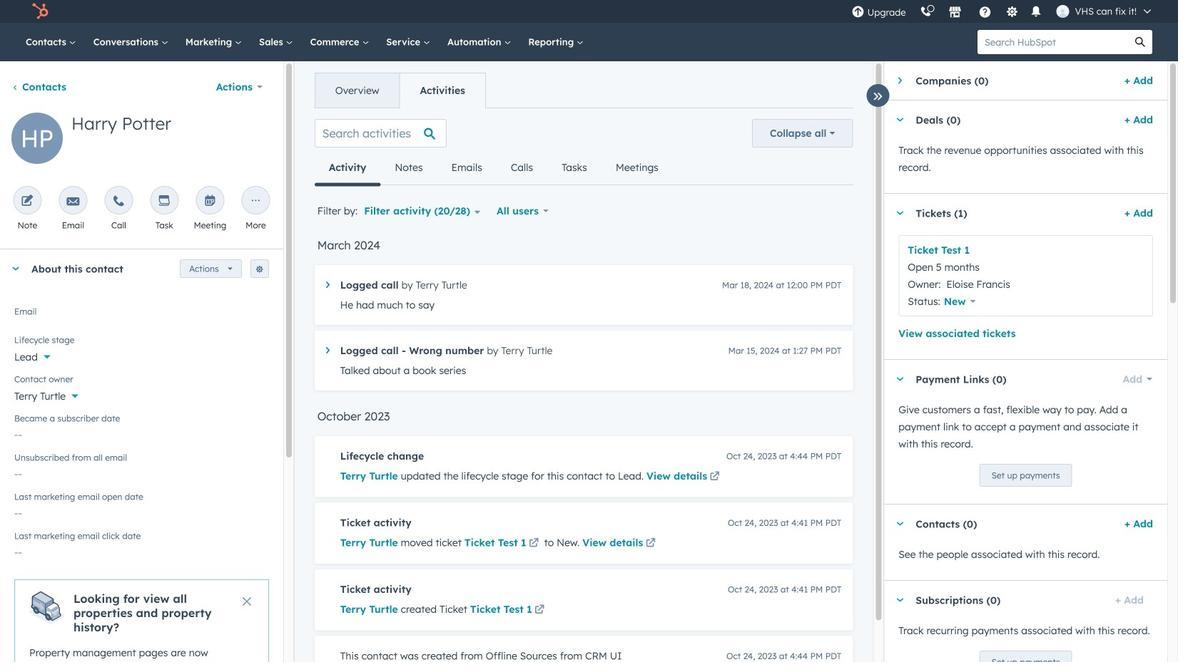 Task type: locate. For each thing, give the bounding box(es) containing it.
0 horizontal spatial link opens in a new window image
[[535, 603, 545, 620]]

menu
[[845, 0, 1161, 23]]

note image
[[21, 196, 34, 208]]

-- text field
[[14, 422, 269, 445], [14, 461, 269, 484]]

caret image
[[896, 118, 904, 122], [896, 212, 904, 215], [896, 378, 904, 381], [896, 523, 904, 526], [896, 599, 904, 603]]

1 -- text field from the top
[[14, 422, 269, 445]]

0 vertical spatial link opens in a new window image
[[646, 536, 656, 553]]

1 horizontal spatial link opens in a new window image
[[646, 536, 656, 553]]

1 -- text field from the top
[[14, 500, 269, 523]]

caret image
[[898, 76, 902, 85], [11, 267, 20, 271], [326, 282, 330, 288], [326, 348, 330, 354]]

1 vertical spatial -- text field
[[14, 540, 269, 562]]

link opens in a new window image
[[710, 469, 720, 486], [710, 473, 720, 483], [529, 536, 539, 553], [529, 540, 539, 550], [646, 540, 656, 550], [535, 606, 545, 616]]

2 -- text field from the top
[[14, 540, 269, 562]]

Search activities search field
[[315, 119, 447, 148]]

0 vertical spatial -- text field
[[14, 500, 269, 523]]

tab list
[[315, 151, 673, 187]]

0 vertical spatial -- text field
[[14, 422, 269, 445]]

link opens in a new window image
[[646, 536, 656, 553], [535, 603, 545, 620]]

3 caret image from the top
[[896, 378, 904, 381]]

feed
[[303, 108, 864, 663]]

task image
[[158, 196, 171, 208]]

1 vertical spatial link opens in a new window image
[[535, 603, 545, 620]]

more image
[[249, 196, 262, 208]]

5 caret image from the top
[[896, 599, 904, 603]]

-- text field
[[14, 500, 269, 523], [14, 540, 269, 562]]

manage card settings image
[[255, 266, 264, 274]]

navigation
[[315, 73, 486, 108]]

2 -- text field from the top
[[14, 461, 269, 484]]

terry turtle image
[[1057, 5, 1069, 18]]

4 caret image from the top
[[896, 523, 904, 526]]

call image
[[112, 196, 125, 208]]

alert
[[14, 580, 269, 663]]

1 vertical spatial -- text field
[[14, 461, 269, 484]]



Task type: vqa. For each thing, say whether or not it's contained in the screenshot.
Account Setup 'element'
no



Task type: describe. For each thing, give the bounding box(es) containing it.
marketplaces image
[[949, 6, 962, 19]]

2 caret image from the top
[[896, 212, 904, 215]]

1 caret image from the top
[[896, 118, 904, 122]]

meeting image
[[204, 196, 217, 208]]

email image
[[67, 196, 79, 208]]

close image
[[242, 598, 251, 607]]

Search HubSpot search field
[[978, 30, 1128, 54]]



